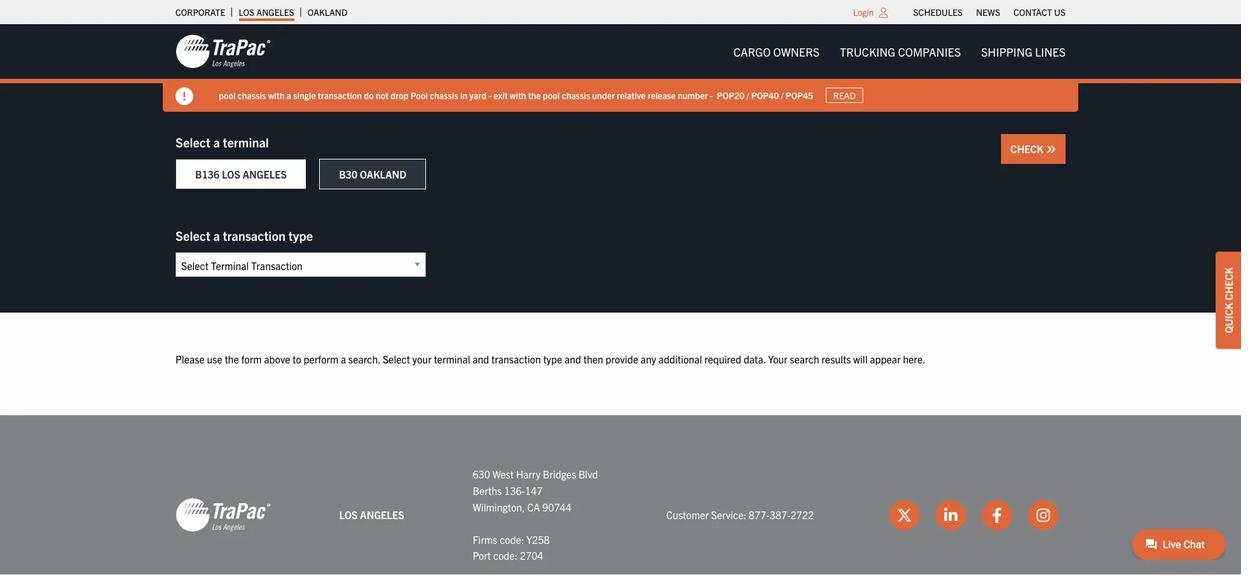 Task type: vqa. For each thing, say whether or not it's contained in the screenshot.
Terms on the bottom right
no



Task type: locate. For each thing, give the bounding box(es) containing it.
0 horizontal spatial with
[[268, 89, 285, 101]]

select for select a transaction type
[[176, 227, 211, 243]]

light image
[[880, 8, 889, 18]]

harry
[[516, 468, 541, 481]]

0 horizontal spatial check
[[1011, 143, 1047, 155]]

0 horizontal spatial terminal
[[223, 134, 269, 150]]

136-
[[504, 485, 525, 497]]

2 with from the left
[[510, 89, 527, 101]]

1 horizontal spatial terminal
[[434, 353, 470, 366]]

b30 oakland
[[339, 168, 407, 181]]

630
[[473, 468, 490, 481]]

and right your
[[473, 353, 489, 366]]

with left single
[[268, 89, 285, 101]]

1 horizontal spatial and
[[565, 353, 582, 366]]

quick check
[[1223, 268, 1236, 334]]

- right the number
[[710, 89, 713, 101]]

0 vertical spatial angeles
[[257, 6, 294, 18]]

1 horizontal spatial pool
[[543, 89, 560, 101]]

above
[[264, 353, 290, 366]]

0 vertical spatial transaction
[[318, 89, 362, 101]]

2 and from the left
[[565, 353, 582, 366]]

1 horizontal spatial chassis
[[430, 89, 459, 101]]

terminal up b136 los angeles
[[223, 134, 269, 150]]

1 vertical spatial los angeles
[[339, 509, 405, 522]]

0 vertical spatial the
[[529, 89, 541, 101]]

2 vertical spatial transaction
[[492, 353, 541, 366]]

2 chassis from the left
[[430, 89, 459, 101]]

angeles
[[257, 6, 294, 18], [243, 168, 287, 181], [360, 509, 405, 522]]

-
[[489, 89, 492, 101], [710, 89, 713, 101]]

2 vertical spatial los
[[339, 509, 358, 522]]

0 vertical spatial oakland
[[308, 6, 348, 18]]

0 vertical spatial solid image
[[176, 87, 193, 105]]

menu bar
[[907, 3, 1073, 21], [724, 39, 1076, 64]]

1 / from the left
[[747, 89, 750, 101]]

select for select a terminal
[[176, 134, 211, 150]]

1 horizontal spatial with
[[510, 89, 527, 101]]

2 vertical spatial select
[[383, 353, 410, 366]]

oakland right los angeles link
[[308, 6, 348, 18]]

1 vertical spatial type
[[544, 353, 563, 366]]

387-
[[770, 509, 791, 522]]

pool right 'exit'
[[543, 89, 560, 101]]

read link
[[826, 88, 864, 103]]

code:
[[500, 533, 524, 546], [494, 550, 518, 562]]

1 horizontal spatial solid image
[[1047, 144, 1057, 155]]

port
[[473, 550, 491, 562]]

banner
[[0, 24, 1242, 112]]

los angeles image
[[176, 34, 271, 69], [176, 498, 271, 533]]

pool up the select a terminal
[[219, 89, 236, 101]]

1 vertical spatial check
[[1223, 268, 1236, 301]]

1 vertical spatial los angeles image
[[176, 498, 271, 533]]

chassis left in
[[430, 89, 459, 101]]

schedules link
[[914, 3, 963, 21]]

select down "b136"
[[176, 227, 211, 243]]

0 horizontal spatial oakland
[[308, 6, 348, 18]]

1 horizontal spatial -
[[710, 89, 713, 101]]

/ left pop45
[[781, 89, 784, 101]]

select up "b136"
[[176, 134, 211, 150]]

0 vertical spatial check
[[1011, 143, 1047, 155]]

chassis left under on the top
[[562, 89, 591, 101]]

1 horizontal spatial los angeles
[[339, 509, 405, 522]]

0 horizontal spatial transaction
[[223, 227, 286, 243]]

check inside button
[[1011, 143, 1047, 155]]

cargo owners
[[734, 44, 820, 59]]

oakland right b30
[[360, 168, 407, 181]]

pop45
[[786, 89, 814, 101]]

1 vertical spatial solid image
[[1047, 144, 1057, 155]]

pop40
[[752, 89, 779, 101]]

1 vertical spatial transaction
[[223, 227, 286, 243]]

check
[[1011, 143, 1047, 155], [1223, 268, 1236, 301]]

/ right the pop20
[[747, 89, 750, 101]]

0 vertical spatial terminal
[[223, 134, 269, 150]]

west
[[493, 468, 514, 481]]

2722
[[791, 509, 814, 522]]

type
[[289, 227, 313, 243], [544, 353, 563, 366]]

footer containing 630 west harry bridges blvd
[[0, 416, 1242, 576]]

contact us link
[[1014, 3, 1066, 21]]

and
[[473, 353, 489, 366], [565, 353, 582, 366]]

1 - from the left
[[489, 89, 492, 101]]

3 chassis from the left
[[562, 89, 591, 101]]

1 vertical spatial menu bar
[[724, 39, 1076, 64]]

1 vertical spatial select
[[176, 227, 211, 243]]

login
[[854, 6, 875, 18]]

menu bar down light image
[[724, 39, 1076, 64]]

the
[[529, 89, 541, 101], [225, 353, 239, 366]]

additional
[[659, 353, 703, 366]]

here.
[[904, 353, 926, 366]]

select a transaction type
[[176, 227, 313, 243]]

with right 'exit'
[[510, 89, 527, 101]]

a up "b136"
[[213, 134, 220, 150]]

terminal right your
[[434, 353, 470, 366]]

transaction
[[318, 89, 362, 101], [223, 227, 286, 243], [492, 353, 541, 366]]

single
[[293, 89, 316, 101]]

will
[[854, 353, 868, 366]]

code: right port
[[494, 550, 518, 562]]

0 vertical spatial los angeles image
[[176, 34, 271, 69]]

2 vertical spatial angeles
[[360, 509, 405, 522]]

the right 'exit'
[[529, 89, 541, 101]]

0 horizontal spatial type
[[289, 227, 313, 243]]

menu bar up shipping
[[907, 3, 1073, 21]]

0 horizontal spatial chassis
[[238, 89, 266, 101]]

select a terminal
[[176, 134, 269, 150]]

in
[[461, 89, 468, 101]]

quick check link
[[1216, 252, 1242, 349]]

1 horizontal spatial /
[[781, 89, 784, 101]]

877-
[[749, 509, 770, 522]]

1 vertical spatial terminal
[[434, 353, 470, 366]]

0 vertical spatial los angeles
[[239, 6, 294, 18]]

menu bar containing schedules
[[907, 3, 1073, 21]]

a left the search.
[[341, 353, 346, 366]]

los angeles
[[239, 6, 294, 18], [339, 509, 405, 522]]

select
[[176, 134, 211, 150], [176, 227, 211, 243], [383, 353, 410, 366]]

footer
[[0, 416, 1242, 576]]

the right use
[[225, 353, 239, 366]]

0 horizontal spatial /
[[747, 89, 750, 101]]

select left your
[[383, 353, 410, 366]]

- left 'exit'
[[489, 89, 492, 101]]

exit
[[494, 89, 508, 101]]

0 horizontal spatial -
[[489, 89, 492, 101]]

los angeles inside footer
[[339, 509, 405, 522]]

b30
[[339, 168, 358, 181]]

2 horizontal spatial transaction
[[492, 353, 541, 366]]

any
[[641, 353, 657, 366]]

and left then on the left of the page
[[565, 353, 582, 366]]

/
[[747, 89, 750, 101], [781, 89, 784, 101]]

chassis
[[238, 89, 266, 101], [430, 89, 459, 101], [562, 89, 591, 101]]

owners
[[774, 44, 820, 59]]

0 horizontal spatial and
[[473, 353, 489, 366]]

1 horizontal spatial oakland
[[360, 168, 407, 181]]

banner containing cargo owners
[[0, 24, 1242, 112]]

results
[[822, 353, 852, 366]]

0 vertical spatial code:
[[500, 533, 524, 546]]

do
[[364, 89, 374, 101]]

chassis left single
[[238, 89, 266, 101]]

corporate link
[[176, 3, 225, 21]]

los
[[239, 6, 255, 18], [222, 168, 240, 181], [339, 509, 358, 522]]

terminal
[[223, 134, 269, 150], [434, 353, 470, 366]]

use
[[207, 353, 222, 366]]

0 horizontal spatial los angeles
[[239, 6, 294, 18]]

with
[[268, 89, 285, 101], [510, 89, 527, 101]]

1 vertical spatial angeles
[[243, 168, 287, 181]]

berths
[[473, 485, 502, 497]]

1 vertical spatial the
[[225, 353, 239, 366]]

0 vertical spatial type
[[289, 227, 313, 243]]

code: up 2704
[[500, 533, 524, 546]]

release
[[648, 89, 676, 101]]

under
[[593, 89, 615, 101]]

1 horizontal spatial the
[[529, 89, 541, 101]]

2 horizontal spatial chassis
[[562, 89, 591, 101]]

1 horizontal spatial type
[[544, 353, 563, 366]]

147
[[525, 485, 543, 497]]

1 and from the left
[[473, 353, 489, 366]]

los inside footer
[[339, 509, 358, 522]]

companies
[[899, 44, 961, 59]]

0 vertical spatial select
[[176, 134, 211, 150]]

lines
[[1036, 44, 1066, 59]]

solid image
[[176, 87, 193, 105], [1047, 144, 1057, 155]]

0 horizontal spatial pool
[[219, 89, 236, 101]]

menu bar containing cargo owners
[[724, 39, 1076, 64]]

0 vertical spatial menu bar
[[907, 3, 1073, 21]]

pool
[[219, 89, 236, 101], [543, 89, 560, 101]]



Task type: describe. For each thing, give the bounding box(es) containing it.
los angeles link
[[239, 3, 294, 21]]

oakland link
[[308, 3, 348, 21]]

service:
[[712, 509, 747, 522]]

ca
[[528, 501, 540, 514]]

to
[[293, 353, 301, 366]]

b136
[[195, 168, 220, 181]]

not
[[376, 89, 389, 101]]

form
[[241, 353, 262, 366]]

1 vertical spatial code:
[[494, 550, 518, 562]]

customer
[[667, 509, 709, 522]]

b136 los angeles
[[195, 168, 287, 181]]

firms code:  y258 port code:  2704
[[473, 533, 550, 562]]

a down "b136"
[[213, 227, 220, 243]]

90744
[[543, 501, 572, 514]]

please
[[176, 353, 205, 366]]

relative
[[617, 89, 646, 101]]

solid image inside check button
[[1047, 144, 1057, 155]]

news link
[[977, 3, 1001, 21]]

news
[[977, 6, 1001, 18]]

0 horizontal spatial solid image
[[176, 87, 193, 105]]

number
[[678, 89, 708, 101]]

pop20
[[717, 89, 745, 101]]

perform
[[304, 353, 339, 366]]

0 vertical spatial los
[[239, 6, 255, 18]]

drop
[[391, 89, 409, 101]]

us
[[1055, 6, 1066, 18]]

a left single
[[287, 89, 291, 101]]

1 with from the left
[[268, 89, 285, 101]]

search.
[[349, 353, 381, 366]]

blvd
[[579, 468, 598, 481]]

read
[[834, 90, 856, 101]]

1 pool from the left
[[219, 89, 236, 101]]

pool
[[411, 89, 428, 101]]

please use the form above to perform a search. select your terminal and transaction type and then provide any additional required data. your search results will appear here.
[[176, 353, 926, 366]]

1 horizontal spatial check
[[1223, 268, 1236, 301]]

corporate
[[176, 6, 225, 18]]

bridges
[[543, 468, 577, 481]]

y258
[[527, 533, 550, 546]]

shipping lines
[[982, 44, 1066, 59]]

shipping
[[982, 44, 1033, 59]]

then
[[584, 353, 604, 366]]

trucking companies link
[[830, 39, 972, 64]]

2 / from the left
[[781, 89, 784, 101]]

quick
[[1223, 303, 1236, 334]]

1 horizontal spatial transaction
[[318, 89, 362, 101]]

your
[[413, 353, 432, 366]]

1 los angeles image from the top
[[176, 34, 271, 69]]

2 los angeles image from the top
[[176, 498, 271, 533]]

cargo owners link
[[724, 39, 830, 64]]

firms
[[473, 533, 498, 546]]

2 - from the left
[[710, 89, 713, 101]]

wilmington,
[[473, 501, 525, 514]]

search
[[790, 353, 820, 366]]

data.
[[744, 353, 766, 366]]

login link
[[854, 6, 875, 18]]

contact us
[[1014, 6, 1066, 18]]

schedules
[[914, 6, 963, 18]]

angeles inside los angeles link
[[257, 6, 294, 18]]

trucking companies
[[840, 44, 961, 59]]

630 west harry bridges blvd berths 136-147 wilmington, ca 90744
[[473, 468, 598, 514]]

contact
[[1014, 6, 1053, 18]]

pool chassis with a single transaction  do not drop pool chassis in yard -  exit with the pool chassis under relative release number -  pop20 / pop40 / pop45
[[219, 89, 814, 101]]

appear
[[870, 353, 901, 366]]

2704
[[520, 550, 544, 562]]

shipping lines link
[[972, 39, 1076, 64]]

check button
[[1002, 134, 1066, 164]]

1 vertical spatial los
[[222, 168, 240, 181]]

customer service: 877-387-2722
[[667, 509, 814, 522]]

cargo
[[734, 44, 771, 59]]

yard
[[470, 89, 487, 101]]

2 pool from the left
[[543, 89, 560, 101]]

1 vertical spatial oakland
[[360, 168, 407, 181]]

provide
[[606, 353, 639, 366]]

your
[[769, 353, 788, 366]]

0 horizontal spatial the
[[225, 353, 239, 366]]

trucking
[[840, 44, 896, 59]]

1 chassis from the left
[[238, 89, 266, 101]]

required
[[705, 353, 742, 366]]



